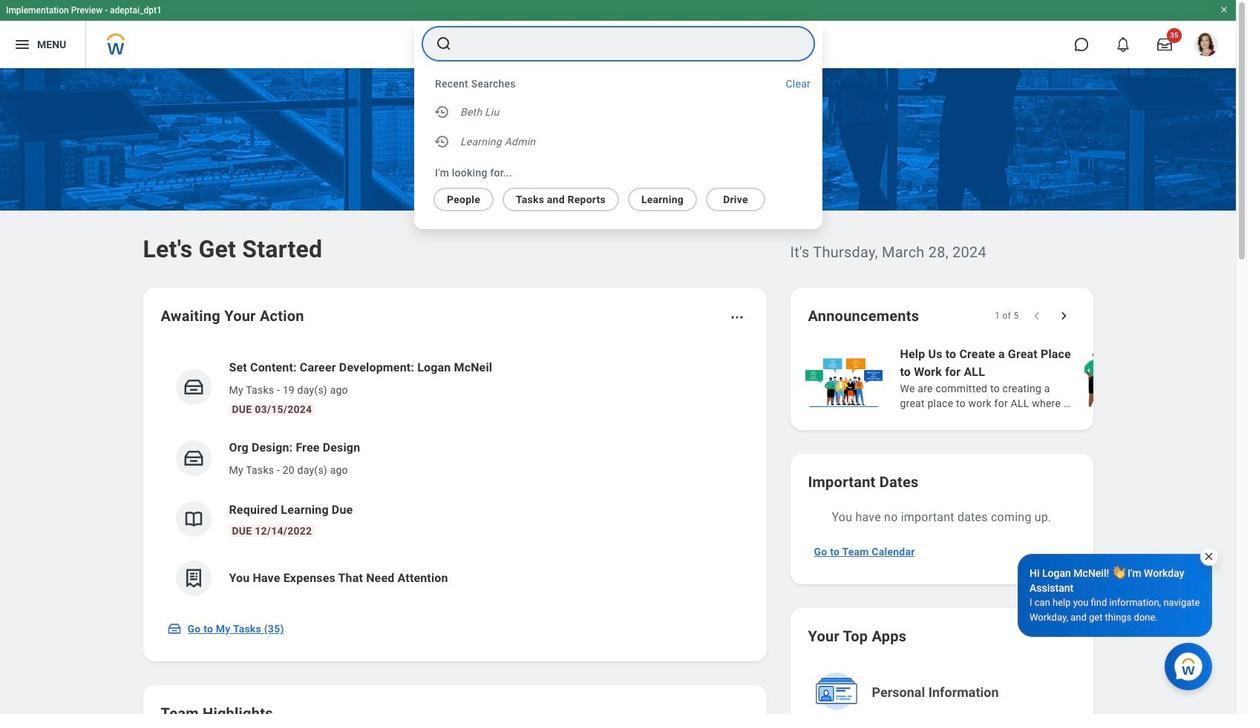 Task type: vqa. For each thing, say whether or not it's contained in the screenshot.
ARRANGEMENT:
no



Task type: describe. For each thing, give the bounding box(es) containing it.
1 horizontal spatial list
[[802, 344, 1247, 413]]

1 vertical spatial inbox image
[[182, 448, 205, 470]]

1 list box from the top
[[414, 97, 823, 160]]

justify image
[[13, 36, 31, 53]]

x image
[[1203, 552, 1215, 563]]

close environment banner image
[[1220, 5, 1229, 14]]

2 list box from the top
[[414, 182, 805, 212]]

0 horizontal spatial list
[[161, 347, 749, 609]]

book open image
[[182, 509, 205, 531]]

time image
[[434, 103, 451, 121]]

search image
[[435, 35, 453, 53]]



Task type: locate. For each thing, give the bounding box(es) containing it.
list box
[[414, 97, 823, 160], [414, 182, 805, 212]]

list
[[802, 344, 1247, 413], [161, 347, 749, 609]]

chevron left small image
[[1029, 309, 1044, 324]]

profile logan mcneil image
[[1195, 33, 1218, 59]]

dashboard expenses image
[[182, 568, 205, 590]]

status
[[995, 310, 1019, 322]]

chevron right small image
[[1056, 309, 1071, 324]]

2 vertical spatial inbox image
[[167, 622, 182, 637]]

time image
[[434, 133, 451, 151]]

0 vertical spatial inbox image
[[182, 376, 205, 399]]

banner
[[0, 0, 1236, 68]]

None search field
[[414, 22, 823, 229]]

1 vertical spatial list box
[[414, 182, 805, 212]]

0 vertical spatial list box
[[414, 97, 823, 160]]

main content
[[0, 68, 1247, 715]]

Search Workday  search field
[[462, 27, 784, 60]]

inbox large image
[[1157, 37, 1172, 52]]

related actions image
[[729, 310, 744, 325]]

notifications large image
[[1116, 37, 1131, 52]]

inbox image
[[182, 376, 205, 399], [182, 448, 205, 470], [167, 622, 182, 637]]



